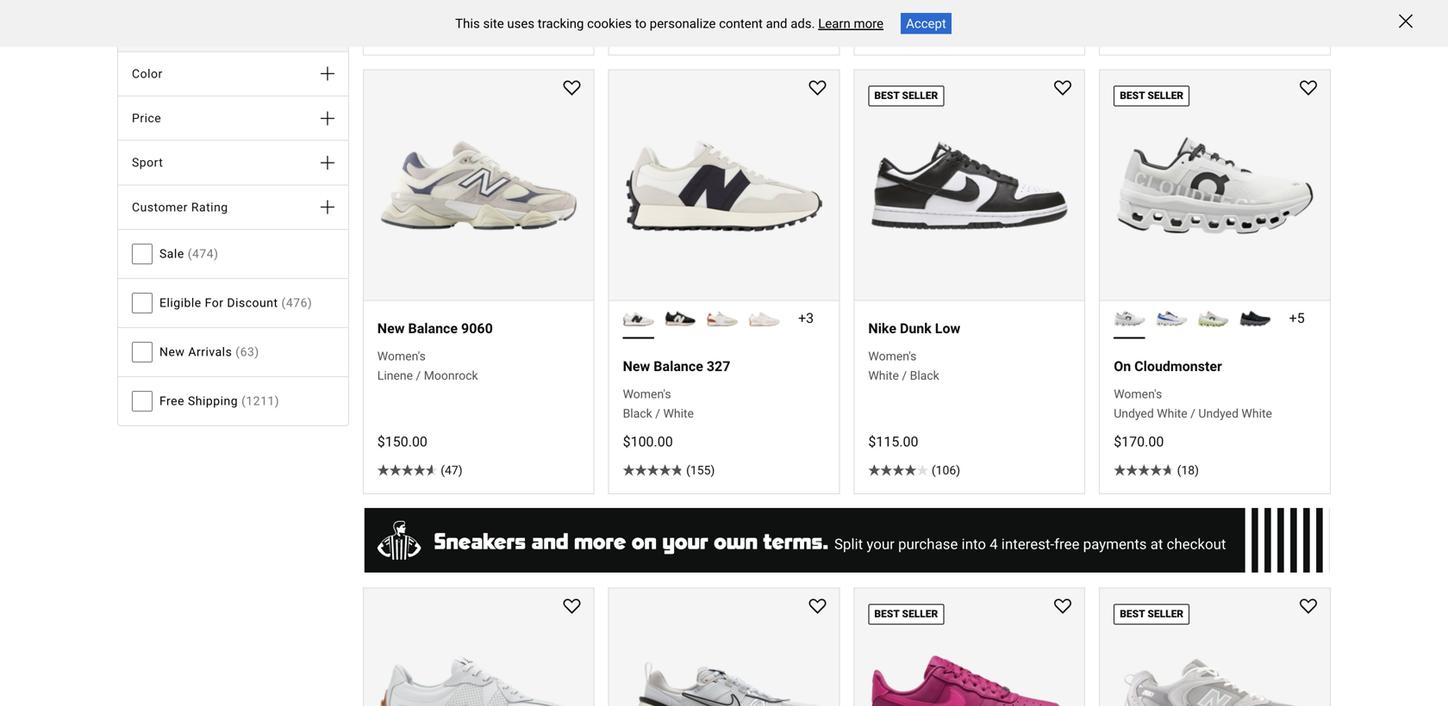 Task type: describe. For each thing, give the bounding box(es) containing it.
cookie banner region
[[0, 0, 1448, 47]]

manage favorites - nike dunk low - women's image
[[1054, 81, 1072, 98]]

close image
[[1399, 14, 1413, 28]]

/ for $115.00
[[902, 369, 907, 383]]

nike dunk low
[[868, 320, 961, 337]]

2 undyed from the left
[[1199, 407, 1239, 421]]

best seller for manage favorites - on cloudmonster - women's icon
[[1120, 90, 1184, 102]]

customer
[[132, 200, 188, 215]]

2 new balance 327 - women's black/white image from the left
[[665, 303, 696, 335]]

eligible for discount ( 476 )
[[159, 296, 312, 311]]

price
[[132, 111, 161, 125]]

color
[[132, 67, 163, 81]]

eligible
[[159, 296, 201, 311]]

free
[[159, 395, 184, 409]]

women's for on cloudmonster
[[1114, 387, 1162, 402]]

free shipping ( 1211 )
[[159, 395, 279, 409]]

+ for + 5
[[1289, 310, 1297, 327]]

best seller for manage favorites - nike dunk low - women's icon
[[874, 90, 938, 102]]

cloudmonster
[[1135, 358, 1222, 375]]

40
[[936, 25, 949, 39]]

63
[[240, 345, 255, 360]]

seller for the manage favorites - new balance 530 - women's image at the right bottom of the page
[[1148, 609, 1184, 621]]

this
[[455, 16, 480, 31]]

manage favorites - nike v2k run - women's image
[[809, 600, 826, 617]]

( 18 )
[[1177, 464, 1199, 478]]

low
[[935, 320, 961, 337]]

best for the manage favorites - new balance 530 - women's image at the right bottom of the page
[[1120, 609, 1145, 621]]

best for manage favorites - nike dunk low - women's icon
[[874, 90, 900, 102]]

women's for new balance 9060
[[377, 350, 426, 364]]

sport
[[132, 156, 163, 170]]

★★★★★ ( 1 )
[[623, 25, 701, 39]]

new balance 327 - women's cream/brown image
[[707, 303, 738, 335]]

black inside 'women's white / black'
[[910, 369, 939, 383]]

/ for $150.00
[[416, 369, 421, 383]]

new balance 9060
[[377, 320, 493, 337]]

white inside women's black / white
[[663, 407, 694, 421]]

shipping
[[188, 395, 238, 409]]

on cloudmonster - women's frost/cobalt image
[[1156, 303, 1187, 335]]

accept button
[[901, 13, 952, 34]]

seller for manage favorites - nike dunk low - women's icon
[[902, 90, 938, 102]]

rating
[[191, 200, 228, 215]]

this site uses tracking cookies to personalize content and ads. learn more
[[455, 16, 884, 31]]

white inside 'women's white / black'
[[868, 369, 899, 383]]

discount
[[227, 296, 278, 311]]

balance for 327
[[654, 358, 703, 375]]

women's black / white
[[623, 387, 694, 421]]

content
[[719, 16, 763, 31]]

new for new balance 9060
[[377, 320, 405, 337]]

women's linene / moonrock
[[377, 350, 478, 383]]

price button
[[118, 97, 348, 140]]

on cloudmonster - women's undyed white/undyed white image
[[1114, 303, 1145, 335]]

new balance 327
[[623, 358, 730, 375]]

seller for manage favorites - on cloudmonster - women's icon
[[1148, 90, 1184, 102]]

9060
[[461, 320, 493, 337]]

1 new balance 327 - women's black/white image from the left
[[623, 303, 654, 335]]

5
[[1297, 310, 1305, 327]]

1211
[[246, 395, 275, 409]]

learn more link
[[818, 16, 884, 31]]

women's for nike dunk low
[[868, 350, 917, 364]]

on cloudmonster - women's magnet/black image
[[1240, 303, 1271, 335]]

new arrivals ( 63 )
[[159, 345, 259, 360]]

manage favorites - new balance 327 - women's image
[[563, 600, 581, 617]]

474
[[192, 247, 214, 261]]

sport button
[[118, 141, 348, 185]]

0 horizontal spatial new
[[159, 345, 185, 360]]

manage favorites - new balance 327 - women's image
[[809, 81, 826, 98]]



Task type: vqa. For each thing, say whether or not it's contained in the screenshot.
Nike Dunk Low S
no



Task type: locate. For each thing, give the bounding box(es) containing it.
to
[[635, 16, 647, 31]]

manage favorites - nike air force 1 '07 - women's image
[[1054, 600, 1072, 617]]

manage favorites - new balance 530 - women's image
[[1300, 600, 1317, 617]]

women's for new balance 327
[[623, 387, 671, 402]]

arrivals
[[188, 345, 232, 360]]

white
[[868, 369, 899, 383], [663, 407, 694, 421], [1157, 407, 1188, 421], [1242, 407, 1272, 421]]

+ right 'new balance 327 - women's white/grey' image
[[798, 310, 806, 327]]

customer rating button
[[118, 186, 348, 229]]

1 undyed from the left
[[1114, 407, 1154, 421]]

/ inside women's black / white
[[655, 407, 660, 421]]

1 vertical spatial black
[[623, 407, 652, 421]]

new balance 327 - women's white/grey image
[[748, 303, 780, 335]]

customer rating
[[132, 200, 228, 215]]

1 horizontal spatial black
[[910, 369, 939, 383]]

+ for + 3
[[798, 310, 806, 327]]

/ inside women's linene / moonrock
[[416, 369, 421, 383]]

0 horizontal spatial balance
[[408, 320, 458, 337]]

155
[[690, 464, 711, 478]]

1 + from the left
[[798, 310, 806, 327]]

$115.00
[[868, 434, 919, 450]]

uses
[[507, 16, 535, 31]]

women's undyed white / undyed white
[[1114, 387, 1272, 421]]

black up '$100.00' on the left of the page
[[623, 407, 652, 421]]

0 vertical spatial balance
[[408, 320, 458, 337]]

+ 5
[[1289, 310, 1305, 327]]

3
[[806, 310, 814, 327]]

1 horizontal spatial +
[[1289, 310, 1297, 327]]

2 horizontal spatial new
[[623, 358, 650, 375]]

1 horizontal spatial new balance 327 - women's black/white image
[[665, 303, 696, 335]]

★★★★★ ( 40 )
[[868, 25, 954, 39]]

best for manage favorites - nike air force 1 '07 - women's "icon"
[[874, 609, 900, 621]]

moonrock
[[424, 369, 478, 383]]

/ right linene in the left of the page
[[416, 369, 421, 383]]

nike
[[868, 320, 897, 337]]

$170.00
[[1114, 434, 1164, 450]]

best down ★★★★★ ( 40 )
[[874, 90, 900, 102]]

0 horizontal spatial +
[[798, 310, 806, 327]]

manage favorites - on cloudmonster - women's image
[[1300, 81, 1317, 98]]

black inside women's black / white
[[623, 407, 652, 421]]

$150.00
[[377, 434, 428, 450]]

balance for 9060
[[408, 320, 458, 337]]

0 horizontal spatial undyed
[[1114, 407, 1154, 421]]

balance up women's linene / moonrock
[[408, 320, 458, 337]]

/ down nike dunk low
[[902, 369, 907, 383]]

1 horizontal spatial new
[[377, 320, 405, 337]]

women's down 'on'
[[1114, 387, 1162, 402]]

2 + from the left
[[1289, 310, 1297, 327]]

balance
[[408, 320, 458, 337], [654, 358, 703, 375]]

undyed up $170.00
[[1114, 407, 1154, 421]]

best seller for manage favorites - nike air force 1 '07 - women's "icon"
[[874, 609, 938, 621]]

0 horizontal spatial new balance 327 - women's black/white image
[[623, 303, 654, 335]]

new balance 327 - women's black/white image
[[623, 303, 654, 335], [665, 303, 696, 335]]

18
[[1181, 464, 1195, 478]]

new balance 327 - women's black/white image left new balance 327 - women's cream/brown icon
[[665, 303, 696, 335]]

new for new balance 327
[[623, 358, 650, 375]]

manage favorites - new balance 9060 - women's image
[[563, 81, 581, 98]]

black down 'dunk' in the right of the page
[[910, 369, 939, 383]]

/ inside 'women's white / black'
[[902, 369, 907, 383]]

+ right on cloudmonster - women's magnet/black image at the right of page
[[1289, 310, 1297, 327]]

new balance 327 - women's black/white image up new balance 327
[[623, 303, 654, 335]]

tracking
[[538, 16, 584, 31]]

best for manage favorites - on cloudmonster - women's icon
[[1120, 90, 1145, 102]]

★★★★★
[[623, 25, 683, 39], [868, 25, 929, 39], [377, 464, 438, 478], [377, 464, 438, 478], [623, 464, 683, 478], [623, 464, 683, 478], [868, 464, 929, 478], [868, 464, 929, 478], [1114, 464, 1174, 478], [1114, 464, 1174, 478]]

) link
[[364, 0, 594, 55]]

women's up linene in the left of the page
[[377, 350, 426, 364]]

site
[[483, 16, 504, 31]]

women's inside 'women's white / black'
[[868, 350, 917, 364]]

on
[[1114, 358, 1131, 375]]

best right 'manage favorites - nike v2k run - women's' icon
[[874, 609, 900, 621]]

black
[[910, 369, 939, 383], [623, 407, 652, 421]]

ads.
[[791, 16, 815, 31]]

dunk
[[900, 320, 932, 337]]

seller for manage favorites - nike air force 1 '07 - women's "icon"
[[902, 609, 938, 621]]

on cloudmonster - women's meadow/glacier image
[[1198, 303, 1229, 335]]

327
[[707, 358, 730, 375]]

best seller
[[874, 90, 938, 102], [1120, 90, 1184, 102], [874, 609, 938, 621], [1120, 609, 1184, 621]]

106
[[936, 464, 956, 478]]

women's white / black
[[868, 350, 939, 383]]

/ for $100.00
[[655, 407, 660, 421]]

new up women's black / white
[[623, 358, 650, 375]]

undyed down cloudmonster
[[1199, 407, 1239, 421]]

+ 3
[[798, 310, 814, 327]]

best
[[874, 90, 900, 102], [1120, 90, 1145, 102], [874, 609, 900, 621], [1120, 609, 1145, 621]]

linene
[[377, 369, 413, 383]]

/ inside women's undyed white / undyed white
[[1191, 407, 1196, 421]]

)
[[452, 25, 456, 39], [697, 25, 701, 39], [949, 25, 954, 39], [214, 247, 219, 261], [308, 296, 312, 311], [255, 345, 259, 360], [275, 395, 279, 409], [458, 464, 463, 478], [711, 464, 715, 478], [956, 464, 960, 478], [1195, 464, 1199, 478]]

1
[[690, 25, 697, 39]]

new up linene in the left of the page
[[377, 320, 405, 337]]

accept
[[906, 16, 946, 31]]

/ down cloudmonster
[[1191, 407, 1196, 421]]

and
[[766, 16, 788, 31]]

476
[[286, 296, 308, 311]]

for
[[205, 296, 224, 311]]

women's inside women's black / white
[[623, 387, 671, 402]]

best right manage favorites - nike dunk low - women's icon
[[1120, 90, 1145, 102]]

sale
[[159, 247, 184, 261]]

women's
[[377, 350, 426, 364], [868, 350, 917, 364], [623, 387, 671, 402], [1114, 387, 1162, 402]]

/
[[416, 369, 421, 383], [902, 369, 907, 383], [655, 407, 660, 421], [1191, 407, 1196, 421]]

undyed
[[1114, 407, 1154, 421], [1199, 407, 1239, 421]]

( 47 )
[[441, 464, 463, 478]]

color button
[[118, 52, 348, 96]]

0 vertical spatial black
[[910, 369, 939, 383]]

on cloudmonster
[[1114, 358, 1222, 375]]

( 155 )
[[686, 464, 715, 478]]

new left arrivals
[[159, 345, 185, 360]]

( 106 )
[[932, 464, 960, 478]]

$100.00
[[623, 434, 673, 450]]

47
[[445, 464, 458, 478]]

0 horizontal spatial black
[[623, 407, 652, 421]]

1 vertical spatial balance
[[654, 358, 703, 375]]

best right manage favorites - nike air force 1 '07 - women's "icon"
[[1120, 609, 1145, 621]]

best seller for the manage favorites - new balance 530 - women's image at the right bottom of the page
[[1120, 609, 1184, 621]]

sale ( 474 )
[[159, 247, 219, 261]]

more
[[854, 16, 884, 31]]

/ up '$100.00' on the left of the page
[[655, 407, 660, 421]]

1 horizontal spatial undyed
[[1199, 407, 1239, 421]]

cookies
[[587, 16, 632, 31]]

(
[[686, 25, 690, 39], [932, 25, 936, 39], [188, 247, 192, 261], [282, 296, 286, 311], [236, 345, 240, 360], [241, 395, 246, 409], [441, 464, 445, 478], [686, 464, 690, 478], [932, 464, 936, 478], [1177, 464, 1181, 478]]

women's down new balance 327
[[623, 387, 671, 402]]

1 horizontal spatial balance
[[654, 358, 703, 375]]

seller
[[902, 90, 938, 102], [1148, 90, 1184, 102], [902, 609, 938, 621], [1148, 609, 1184, 621]]

balance left 327
[[654, 358, 703, 375]]

women's inside women's linene / moonrock
[[377, 350, 426, 364]]

women's inside women's undyed white / undyed white
[[1114, 387, 1162, 402]]

women's down 'nike'
[[868, 350, 917, 364]]

new
[[377, 320, 405, 337], [159, 345, 185, 360], [623, 358, 650, 375]]

personalize
[[650, 16, 716, 31]]

+
[[798, 310, 806, 327], [1289, 310, 1297, 327]]

learn
[[818, 16, 851, 31]]



